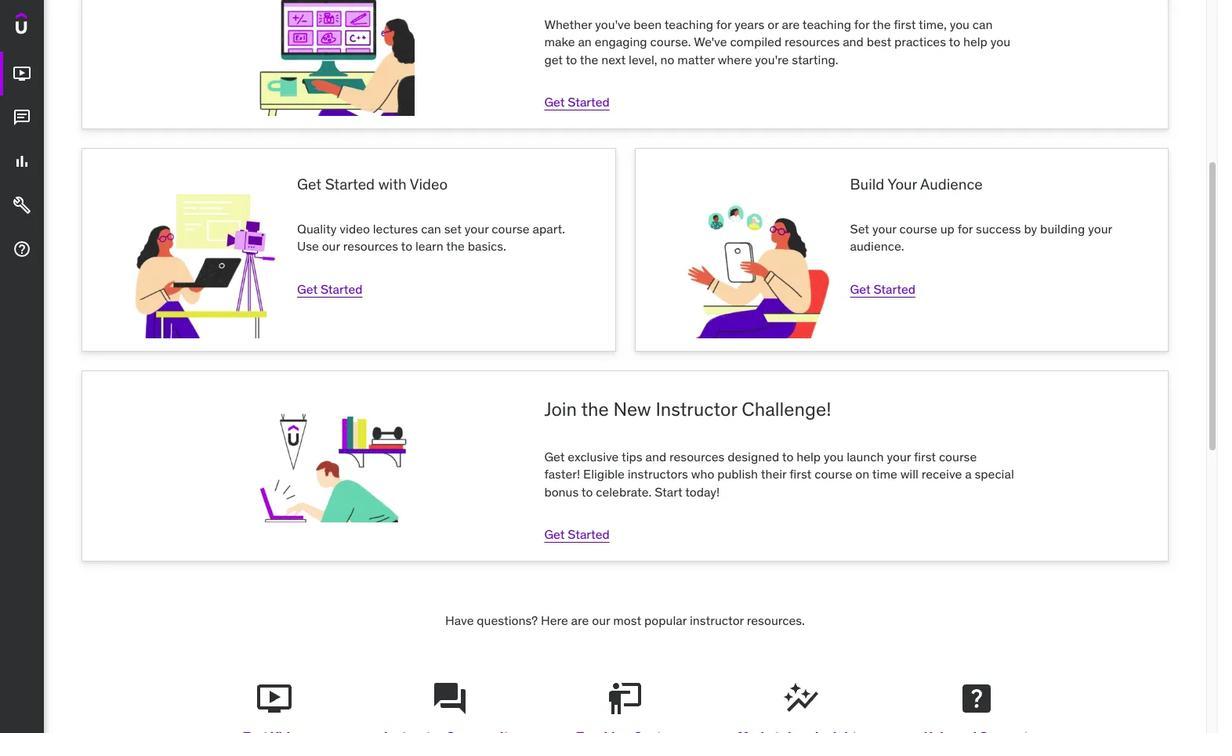 Task type: describe. For each thing, give the bounding box(es) containing it.
you inside get exclusive tips and resources designed to help you launch your first course faster! eligible instructors who publish their first course on time will receive a special bonus to celebrate. start today!
[[824, 449, 844, 465]]

get down use
[[297, 281, 318, 297]]

to right practices
[[949, 34, 960, 50]]

eligible
[[583, 467, 625, 482]]

publish
[[717, 467, 758, 482]]

by
[[1024, 221, 1037, 237]]

get started link for get started with video
[[297, 281, 362, 297]]

to down eligible
[[581, 484, 593, 500]]

here
[[541, 613, 568, 629]]

your up audience.
[[872, 221, 896, 237]]

tips
[[622, 449, 642, 465]]

2 teaching from the left
[[802, 16, 851, 32]]

instructor
[[656, 398, 737, 422]]

have questions? here are our most popular instructor resources.
[[445, 613, 805, 629]]

udemy image
[[16, 13, 87, 39]]

resources inside whether you've been teaching for years or are teaching for the first time, you can make an engaging course. we've compiled resources and best practices to help you get to the next level, no matter where you're starting.
[[785, 34, 840, 50]]

1 medium image from the top
[[13, 64, 31, 83]]

years
[[735, 16, 765, 32]]

get
[[544, 52, 563, 67]]

1 teaching from the left
[[664, 16, 713, 32]]

time,
[[919, 16, 947, 32]]

get down get at the top left of page
[[544, 94, 565, 110]]

get down bonus at the left bottom
[[544, 527, 565, 543]]

next
[[601, 52, 626, 67]]

your inside get exclusive tips and resources designed to help you launch your first course faster! eligible instructors who publish their first course on time will receive a special bonus to celebrate. start today!
[[887, 449, 911, 465]]

who
[[691, 467, 714, 482]]

where
[[718, 52, 752, 67]]

get started link for build your audience
[[850, 281, 915, 297]]

started for join the new instructor challenge!
[[568, 527, 610, 543]]

no
[[660, 52, 674, 67]]

started left with on the top left of page
[[325, 175, 375, 194]]

quality
[[297, 221, 337, 237]]

popular
[[644, 613, 687, 629]]

set
[[850, 221, 869, 237]]

video
[[340, 221, 370, 237]]

get started with video
[[297, 175, 448, 194]]

bonus
[[544, 484, 579, 500]]

matter
[[677, 52, 715, 67]]

course.
[[650, 34, 691, 50]]

most
[[613, 613, 641, 629]]

our inside the quality video lectures can set your course apart. use our resources to learn the basics.
[[322, 239, 340, 254]]

make
[[544, 34, 575, 50]]

2 vertical spatial first
[[789, 467, 811, 482]]

for for been
[[716, 16, 732, 32]]

0 vertical spatial you
[[950, 16, 970, 32]]

course inside set your course up for success by building your audience.
[[899, 221, 937, 237]]

quality video lectures can set your course apart. use our resources to learn the basics.
[[297, 221, 565, 254]]

4 medium image from the top
[[13, 196, 31, 215]]

get started down get at the top left of page
[[544, 94, 610, 110]]

to right get at the top left of page
[[566, 52, 577, 67]]

first for receive
[[914, 449, 936, 465]]

celebrate.
[[596, 484, 652, 500]]

2 medium image from the top
[[13, 108, 31, 127]]

you've
[[595, 16, 631, 32]]

you're
[[755, 52, 789, 67]]

have
[[445, 613, 474, 629]]

instructors
[[628, 467, 688, 482]]

engaging
[[595, 34, 647, 50]]

practices
[[894, 34, 946, 50]]

started for build your audience
[[874, 281, 915, 297]]

today!
[[685, 484, 720, 500]]

compiled
[[730, 34, 782, 50]]

up
[[940, 221, 955, 237]]

help inside whether you've been teaching for years or are teaching for the first time, you can make an engaging course. we've compiled resources and best practices to help you get to the next level, no matter where you're starting.
[[963, 34, 987, 50]]

receive
[[922, 467, 962, 482]]

get started link down get at the top left of page
[[544, 94, 610, 110]]



Task type: vqa. For each thing, say whether or not it's contained in the screenshot.
designed at bottom right
yes



Task type: locate. For each thing, give the bounding box(es) containing it.
success
[[976, 221, 1021, 237]]

challenge!
[[742, 398, 831, 422]]

0 vertical spatial our
[[322, 239, 340, 254]]

get started for get started with video
[[297, 281, 362, 297]]

1 horizontal spatial for
[[854, 16, 870, 32]]

started for get started with video
[[321, 281, 362, 297]]

help down the challenge!
[[797, 449, 821, 465]]

your up basics.
[[465, 221, 489, 237]]

get started link
[[544, 94, 610, 110], [297, 281, 362, 297], [850, 281, 915, 297], [544, 527, 610, 543]]

to inside the quality video lectures can set your course apart. use our resources to learn the basics.
[[401, 239, 412, 254]]

join
[[544, 398, 577, 422]]

and inside get exclusive tips and resources designed to help you launch your first course faster! eligible instructors who publish their first course on time will receive a special bonus to celebrate. start today!
[[645, 449, 666, 465]]

1 horizontal spatial you
[[950, 16, 970, 32]]

started down audience.
[[874, 281, 915, 297]]

course left up
[[899, 221, 937, 237]]

your right building
[[1088, 221, 1112, 237]]

get started for build your audience
[[850, 281, 915, 297]]

0 vertical spatial first
[[894, 16, 916, 32]]

1 vertical spatial and
[[645, 449, 666, 465]]

are
[[782, 16, 800, 32], [571, 613, 589, 629]]

get up quality
[[297, 175, 321, 194]]

starting.
[[792, 52, 838, 67]]

started
[[568, 94, 610, 110], [325, 175, 375, 194], [321, 281, 362, 297], [874, 281, 915, 297], [568, 527, 610, 543]]

resources inside the quality video lectures can set your course apart. use our resources to learn the basics.
[[343, 239, 398, 254]]

build
[[850, 175, 884, 194]]

whether
[[544, 16, 592, 32]]

the right join
[[581, 398, 609, 422]]

learn
[[415, 239, 443, 254]]

video
[[410, 175, 448, 194]]

exclusive
[[568, 449, 619, 465]]

0 horizontal spatial help
[[797, 449, 821, 465]]

0 horizontal spatial for
[[716, 16, 732, 32]]

your
[[887, 175, 917, 194]]

for right up
[[958, 221, 973, 237]]

the up best
[[872, 16, 891, 32]]

your up will
[[887, 449, 911, 465]]

started down next
[[568, 94, 610, 110]]

medium image
[[13, 64, 31, 83], [13, 108, 31, 127], [13, 152, 31, 171], [13, 196, 31, 215], [13, 240, 31, 259]]

to
[[949, 34, 960, 50], [566, 52, 577, 67], [401, 239, 412, 254], [782, 449, 793, 465], [581, 484, 593, 500]]

faster!
[[544, 467, 580, 482]]

1 horizontal spatial teaching
[[802, 16, 851, 32]]

can up learn
[[421, 221, 441, 237]]

get started link down bonus at the left bottom
[[544, 527, 610, 543]]

resources up who
[[669, 449, 724, 465]]

and up instructors
[[645, 449, 666, 465]]

2 horizontal spatial resources
[[785, 34, 840, 50]]

1 vertical spatial can
[[421, 221, 441, 237]]

0 vertical spatial resources
[[785, 34, 840, 50]]

can inside whether you've been teaching for years or are teaching for the first time, you can make an engaging course. we've compiled resources and best practices to help you get to the next level, no matter where you're starting.
[[973, 16, 993, 32]]

we've
[[694, 34, 727, 50]]

get started for join the new instructor challenge!
[[544, 527, 610, 543]]

set your course up for success by building your audience.
[[850, 221, 1112, 254]]

build your audience
[[850, 175, 983, 194]]

get started link down use
[[297, 281, 362, 297]]

our
[[322, 239, 340, 254], [592, 613, 610, 629]]

and inside whether you've been teaching for years or are teaching for the first time, you can make an engaging course. we've compiled resources and best practices to help you get to the next level, no matter where you're starting.
[[843, 34, 864, 50]]

your
[[465, 221, 489, 237], [872, 221, 896, 237], [1088, 221, 1112, 237], [887, 449, 911, 465]]

level,
[[629, 52, 657, 67]]

the
[[872, 16, 891, 32], [580, 52, 598, 67], [446, 239, 465, 254], [581, 398, 609, 422]]

teaching up course.
[[664, 16, 713, 32]]

our left 'most'
[[592, 613, 610, 629]]

launch
[[847, 449, 884, 465]]

0 vertical spatial are
[[782, 16, 800, 32]]

course up basics.
[[492, 221, 530, 237]]

get started link down audience.
[[850, 281, 915, 297]]

1 horizontal spatial and
[[843, 34, 864, 50]]

0 vertical spatial help
[[963, 34, 987, 50]]

time
[[872, 467, 897, 482]]

0 horizontal spatial teaching
[[664, 16, 713, 32]]

for up we've
[[716, 16, 732, 32]]

resources up starting.
[[785, 34, 840, 50]]

1 vertical spatial our
[[592, 613, 610, 629]]

2 horizontal spatial for
[[958, 221, 973, 237]]

get exclusive tips and resources designed to help you launch your first course faster! eligible instructors who publish their first course on time will receive a special bonus to celebrate. start today!
[[544, 449, 1014, 500]]

resources.
[[747, 613, 805, 629]]

1 horizontal spatial our
[[592, 613, 610, 629]]

with
[[378, 175, 407, 194]]

course left "on"
[[815, 467, 852, 482]]

questions?
[[477, 613, 538, 629]]

special
[[975, 467, 1014, 482]]

get inside get exclusive tips and resources designed to help you launch your first course faster! eligible instructors who publish their first course on time will receive a special bonus to celebrate. start today!
[[544, 449, 565, 465]]

lectures
[[373, 221, 418, 237]]

can inside the quality video lectures can set your course apart. use our resources to learn the basics.
[[421, 221, 441, 237]]

and left best
[[843, 34, 864, 50]]

1 horizontal spatial resources
[[669, 449, 724, 465]]

the inside the quality video lectures can set your course apart. use our resources to learn the basics.
[[446, 239, 465, 254]]

your inside the quality video lectures can set your course apart. use our resources to learn the basics.
[[465, 221, 489, 237]]

0 horizontal spatial can
[[421, 221, 441, 237]]

help
[[963, 34, 987, 50], [797, 449, 821, 465]]

teaching up starting.
[[802, 16, 851, 32]]

a
[[965, 467, 972, 482]]

get started down bonus at the left bottom
[[544, 527, 610, 543]]

1 vertical spatial are
[[571, 613, 589, 629]]

course inside the quality video lectures can set your course apart. use our resources to learn the basics.
[[492, 221, 530, 237]]

get
[[544, 94, 565, 110], [297, 175, 321, 194], [297, 281, 318, 297], [850, 281, 871, 297], [544, 449, 565, 465], [544, 527, 565, 543]]

0 vertical spatial and
[[843, 34, 864, 50]]

you
[[950, 16, 970, 32], [991, 34, 1010, 50], [824, 449, 844, 465]]

0 vertical spatial can
[[973, 16, 993, 32]]

3 medium image from the top
[[13, 152, 31, 171]]

first right 'their'
[[789, 467, 811, 482]]

for for course
[[958, 221, 973, 237]]

get down audience.
[[850, 281, 871, 297]]

been
[[634, 16, 662, 32]]

their
[[761, 467, 786, 482]]

1 vertical spatial you
[[991, 34, 1010, 50]]

get started link for join the new instructor challenge!
[[544, 527, 610, 543]]

are right the here
[[571, 613, 589, 629]]

designed
[[728, 449, 779, 465]]

course up the a
[[939, 449, 977, 465]]

0 horizontal spatial you
[[824, 449, 844, 465]]

get started down audience.
[[850, 281, 915, 297]]

join the new instructor challenge!
[[544, 398, 831, 422]]

start
[[655, 484, 682, 500]]

are inside whether you've been teaching for years or are teaching for the first time, you can make an engaging course. we've compiled resources and best practices to help you get to the next level, no matter where you're starting.
[[782, 16, 800, 32]]

instructor
[[690, 613, 744, 629]]

set
[[444, 221, 462, 237]]

an
[[578, 34, 592, 50]]

1 vertical spatial help
[[797, 449, 821, 465]]

audience
[[920, 175, 983, 194]]

use
[[297, 239, 319, 254]]

for inside set your course up for success by building your audience.
[[958, 221, 973, 237]]

get started down use
[[297, 281, 362, 297]]

or
[[768, 16, 779, 32]]

1 horizontal spatial are
[[782, 16, 800, 32]]

first inside whether you've been teaching for years or are teaching for the first time, you can make an engaging course. we've compiled resources and best practices to help you get to the next level, no matter where you're starting.
[[894, 16, 916, 32]]

2 horizontal spatial you
[[991, 34, 1010, 50]]

1 vertical spatial resources
[[343, 239, 398, 254]]

1 vertical spatial first
[[914, 449, 936, 465]]

resources down video
[[343, 239, 398, 254]]

help inside get exclusive tips and resources designed to help you launch your first course faster! eligible instructors who publish their first course on time will receive a special bonus to celebrate. start today!
[[797, 449, 821, 465]]

1 horizontal spatial help
[[963, 34, 987, 50]]

started down video
[[321, 281, 362, 297]]

for up best
[[854, 16, 870, 32]]

get started
[[544, 94, 610, 110], [297, 281, 362, 297], [850, 281, 915, 297], [544, 527, 610, 543]]

to down lectures
[[401, 239, 412, 254]]

first
[[894, 16, 916, 32], [914, 449, 936, 465], [789, 467, 811, 482]]

0 horizontal spatial our
[[322, 239, 340, 254]]

resources
[[785, 34, 840, 50], [343, 239, 398, 254], [669, 449, 724, 465]]

are right 'or'
[[782, 16, 800, 32]]

will
[[900, 467, 919, 482]]

1 horizontal spatial can
[[973, 16, 993, 32]]

first up practices
[[894, 16, 916, 32]]

teaching
[[664, 16, 713, 32], [802, 16, 851, 32]]

and
[[843, 34, 864, 50], [645, 449, 666, 465]]

first for practices
[[894, 16, 916, 32]]

2 vertical spatial resources
[[669, 449, 724, 465]]

help right practices
[[963, 34, 987, 50]]

0 horizontal spatial resources
[[343, 239, 398, 254]]

new
[[613, 398, 651, 422]]

can
[[973, 16, 993, 32], [421, 221, 441, 237]]

best
[[867, 34, 891, 50]]

apart.
[[533, 221, 565, 237]]

0 horizontal spatial are
[[571, 613, 589, 629]]

get up the faster!
[[544, 449, 565, 465]]

can right time,
[[973, 16, 993, 32]]

5 medium image from the top
[[13, 240, 31, 259]]

for
[[716, 16, 732, 32], [854, 16, 870, 32], [958, 221, 973, 237]]

to up 'their'
[[782, 449, 793, 465]]

first up will
[[914, 449, 936, 465]]

our down quality
[[322, 239, 340, 254]]

started down bonus at the left bottom
[[568, 527, 610, 543]]

the down an
[[580, 52, 598, 67]]

on
[[855, 467, 869, 482]]

audience.
[[850, 239, 904, 254]]

0 horizontal spatial and
[[645, 449, 666, 465]]

2 vertical spatial you
[[824, 449, 844, 465]]

basics.
[[468, 239, 506, 254]]

the down set
[[446, 239, 465, 254]]

building
[[1040, 221, 1085, 237]]

whether you've been teaching for years or are teaching for the first time, you can make an engaging course. we've compiled resources and best practices to help you get to the next level, no matter where you're starting.
[[544, 16, 1010, 67]]

course
[[492, 221, 530, 237], [899, 221, 937, 237], [939, 449, 977, 465], [815, 467, 852, 482]]

resources inside get exclusive tips and resources designed to help you launch your first course faster! eligible instructors who publish their first course on time will receive a special bonus to celebrate. start today!
[[669, 449, 724, 465]]



